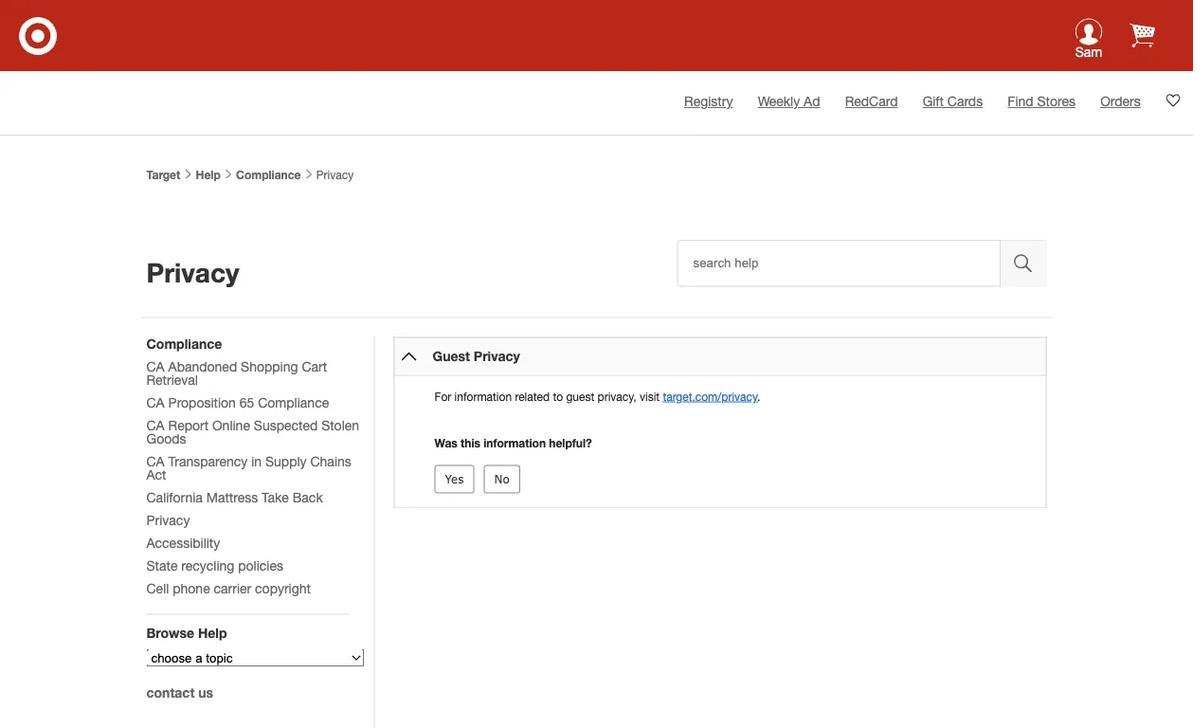 Task type: vqa. For each thing, say whether or not it's contained in the screenshot.
Report
yes



Task type: locate. For each thing, give the bounding box(es) containing it.
in
[[251, 453, 262, 469]]

take
[[262, 489, 289, 505]]

1 vertical spatial help
[[198, 625, 227, 641]]

search help text field
[[678, 240, 1001, 287]]

abandoned
[[168, 358, 237, 374]]

compliance
[[236, 168, 301, 182], [147, 336, 222, 351], [258, 394, 329, 410]]

find stores link
[[1008, 93, 1076, 109]]

cell
[[147, 580, 169, 596]]

phone
[[173, 580, 210, 596]]

weekly ad
[[758, 93, 821, 109]]

guest privacy
[[433, 348, 520, 364]]

navigation
[[147, 336, 365, 716]]

target
[[147, 168, 180, 182]]

was
[[435, 436, 458, 449]]

1 vertical spatial information
[[484, 436, 546, 449]]

state recycling policies link
[[147, 558, 283, 573]]

cards
[[948, 93, 983, 109]]

.
[[758, 390, 761, 403]]

ca down retrieval
[[147, 394, 165, 410]]

3 ca from the top
[[147, 417, 165, 433]]

privacy inside compliance ca abandoned shopping cart retrieval ca proposition 65 compliance ca report online suspected stolen goods ca transparency in supply chains act california mattress take back privacy accessibility state recycling policies cell phone carrier copyright
[[147, 512, 190, 528]]

mattress
[[206, 489, 258, 505]]

information
[[455, 390, 512, 403], [484, 436, 546, 449]]

transparency
[[168, 453, 248, 469]]

carrier
[[214, 580, 251, 596]]

find
[[1008, 93, 1034, 109]]

icon image
[[1076, 18, 1103, 46]]

0 vertical spatial information
[[455, 390, 512, 403]]

help right 'browse'
[[198, 625, 227, 641]]

target.com/privacy link
[[663, 390, 758, 403]]

visit
[[640, 390, 660, 403]]

sam link
[[1061, 18, 1118, 72]]

was this information helpful?
[[435, 436, 592, 449]]

contact
[[147, 685, 195, 700]]

online
[[212, 417, 250, 433]]

redcard
[[846, 93, 898, 109]]

ca down "goods"
[[147, 453, 165, 469]]

browse help
[[147, 625, 227, 641]]

ca
[[147, 358, 165, 374], [147, 394, 165, 410], [147, 417, 165, 433], [147, 453, 165, 469]]

contact us
[[147, 685, 213, 700]]

gift cards
[[923, 93, 983, 109]]

privacy
[[313, 168, 354, 182], [147, 256, 239, 288], [474, 348, 520, 364], [147, 512, 190, 528]]

help link
[[196, 168, 221, 182]]

None image field
[[1001, 240, 1047, 287]]

target.com/privacy
[[663, 390, 758, 403]]

policies
[[238, 558, 283, 573]]

information right for
[[455, 390, 512, 403]]

related
[[515, 390, 550, 403]]

orders link
[[1101, 93, 1141, 109]]

report
[[168, 417, 209, 433]]

act
[[147, 467, 166, 482]]

compliance for compliance
[[236, 168, 301, 182]]

help right target "link"
[[196, 168, 221, 182]]

help
[[196, 168, 221, 182], [198, 625, 227, 641]]

information right this at the left
[[484, 436, 546, 449]]

compliance link
[[236, 168, 301, 182]]

None submit
[[435, 465, 475, 494], [484, 465, 520, 494], [435, 465, 475, 494], [484, 465, 520, 494]]

compliance right help link
[[236, 168, 301, 182]]

orders
[[1101, 93, 1141, 109]]

1 vertical spatial compliance
[[147, 336, 222, 351]]

suspected
[[254, 417, 318, 433]]

ca transparency in supply chains act link
[[147, 453, 352, 482]]

compliance up "abandoned"
[[147, 336, 222, 351]]

contact us link
[[147, 685, 213, 700]]

ca left "abandoned"
[[147, 358, 165, 374]]

goods
[[147, 430, 186, 446]]

redcard link
[[846, 93, 898, 109]]

sam
[[1076, 44, 1103, 60]]

copyright
[[255, 580, 311, 596]]

ca left report
[[147, 417, 165, 433]]

compliance up suspected
[[258, 394, 329, 410]]

1 ca from the top
[[147, 358, 165, 374]]

0 vertical spatial compliance
[[236, 168, 301, 182]]



Task type: describe. For each thing, give the bounding box(es) containing it.
cart
[[302, 358, 327, 374]]

this
[[461, 436, 481, 449]]

ca report online suspected stolen goods link
[[147, 417, 359, 446]]

accessibility
[[147, 535, 220, 550]]

compliance for compliance ca abandoned shopping cart retrieval ca proposition 65 compliance ca report online suspected stolen goods ca transparency in supply chains act california mattress take back privacy accessibility state recycling policies cell phone carrier copyright
[[147, 336, 222, 351]]

stolen
[[322, 417, 359, 433]]

privacy,
[[598, 390, 637, 403]]

compliance ca abandoned shopping cart retrieval ca proposition 65 compliance ca report online suspected stolen goods ca transparency in supply chains act california mattress take back privacy accessibility state recycling policies cell phone carrier copyright
[[147, 336, 359, 596]]

target link
[[147, 168, 180, 182]]

2 ca from the top
[[147, 394, 165, 410]]

california mattress take back link
[[147, 489, 323, 505]]

registry link
[[685, 93, 733, 109]]

for
[[435, 390, 452, 403]]

gift
[[923, 93, 944, 109]]

registry
[[685, 93, 733, 109]]

supply
[[266, 453, 307, 469]]

favorites image
[[1166, 93, 1181, 108]]

0 vertical spatial help
[[196, 168, 221, 182]]

guest
[[433, 348, 470, 364]]

proposition
[[168, 394, 236, 410]]

ca abandoned shopping cart retrieval link
[[147, 358, 327, 387]]

chains
[[311, 453, 352, 469]]

helpful?
[[549, 436, 592, 449]]

back
[[293, 489, 323, 505]]

weekly
[[758, 93, 801, 109]]

cell phone carrier copyright link
[[147, 580, 311, 596]]

privacy inside tab
[[474, 348, 520, 364]]

guest privacy tab
[[394, 337, 1047, 375]]

retrieval
[[147, 372, 198, 387]]

circle arrow s image
[[402, 349, 417, 364]]

guest
[[566, 390, 595, 403]]

shopping
[[241, 358, 298, 374]]

ca proposition 65 compliance link
[[147, 394, 329, 410]]

help inside navigation
[[198, 625, 227, 641]]

my target.com shopping cart image
[[1130, 22, 1156, 48]]

browse
[[147, 625, 194, 641]]

guest privacy link
[[433, 348, 520, 364]]

to
[[553, 390, 563, 403]]

us
[[198, 685, 213, 700]]

accessibility link
[[147, 535, 220, 550]]

state
[[147, 558, 178, 573]]

gift cards link
[[923, 93, 983, 109]]

recycling
[[181, 558, 235, 573]]

target.com home image
[[19, 17, 57, 55]]

2 vertical spatial compliance
[[258, 394, 329, 410]]

navigation containing compliance
[[147, 336, 365, 716]]

for information related to guest privacy, visit target.com/privacy .
[[435, 390, 761, 403]]

stores
[[1038, 93, 1076, 109]]

ad
[[804, 93, 821, 109]]

california
[[147, 489, 203, 505]]

weekly ad link
[[758, 93, 821, 109]]

65
[[240, 394, 254, 410]]

4 ca from the top
[[147, 453, 165, 469]]

find stores
[[1008, 93, 1076, 109]]



